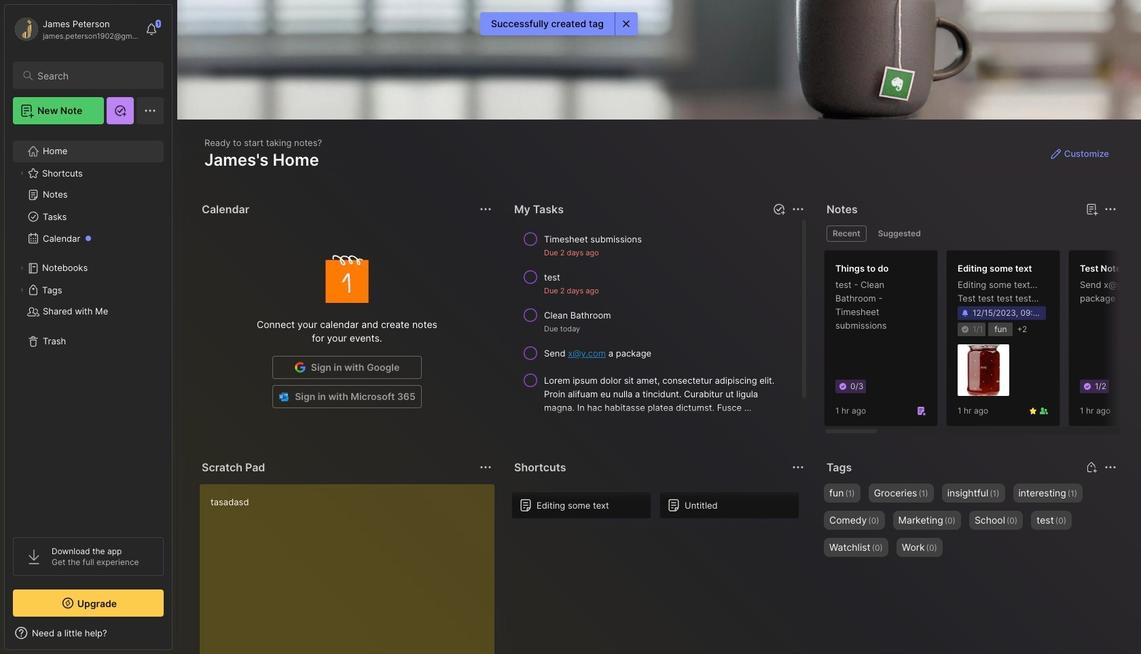 Task type: locate. For each thing, give the bounding box(es) containing it.
tab list
[[827, 226, 1115, 242]]

1 horizontal spatial more actions image
[[1103, 201, 1119, 217]]

main element
[[0, 0, 177, 655]]

None search field
[[37, 67, 152, 84]]

none search field inside main element
[[37, 67, 152, 84]]

1 more actions image from the left
[[478, 201, 494, 217]]

tab
[[827, 226, 867, 242], [873, 226, 928, 242]]

more actions image
[[478, 201, 494, 217], [1103, 201, 1119, 217]]

0 vertical spatial row group
[[824, 250, 1142, 435]]

expand tags image
[[18, 286, 26, 294]]

Account field
[[13, 16, 139, 43]]

1 horizontal spatial row group
[[824, 250, 1142, 435]]

more actions image
[[790, 201, 807, 217], [478, 459, 494, 476], [790, 459, 807, 476]]

1 vertical spatial row group
[[512, 492, 808, 527]]

2 more actions image from the left
[[1103, 201, 1119, 217]]

row group
[[824, 250, 1142, 435], [512, 492, 808, 527]]

1 tab from the left
[[827, 226, 867, 242]]

0 horizontal spatial more actions image
[[478, 201, 494, 217]]

0 horizontal spatial tab
[[827, 226, 867, 242]]

tree
[[5, 133, 172, 525]]

1 horizontal spatial tab
[[873, 226, 928, 242]]

thumbnail image
[[958, 345, 1010, 396]]

More actions field
[[476, 200, 495, 219], [789, 200, 808, 219], [1102, 200, 1121, 219], [476, 458, 495, 477], [789, 458, 808, 477]]

alert
[[481, 12, 638, 35]]



Task type: describe. For each thing, give the bounding box(es) containing it.
Search text field
[[37, 69, 152, 82]]

new task image
[[773, 203, 786, 216]]

Start writing… text field
[[211, 485, 494, 655]]

0 horizontal spatial row group
[[512, 492, 808, 527]]

tree inside main element
[[5, 133, 172, 525]]

click to collapse image
[[172, 629, 182, 646]]

2 tab from the left
[[873, 226, 928, 242]]

expand notebooks image
[[18, 264, 26, 273]]

WHAT'S NEW field
[[5, 623, 172, 644]]



Task type: vqa. For each thing, say whether or not it's contained in the screenshot.
the Close image
no



